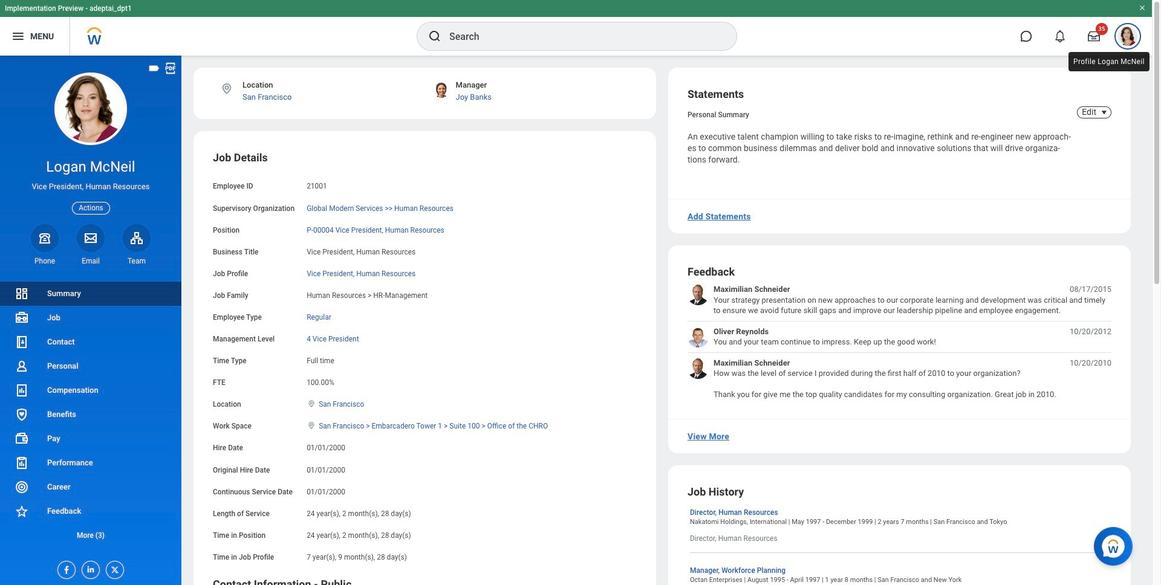 Task type: locate. For each thing, give the bounding box(es) containing it.
personal image
[[15, 359, 29, 374]]

0 vertical spatial employee's photo (maximilian schneider) image
[[688, 285, 709, 306]]

pay image
[[15, 432, 29, 447]]

close environment banner image
[[1139, 4, 1147, 11]]

profile logan mcneil image
[[1119, 27, 1138, 48]]

2 employee's photo (maximilian schneider) image from the top
[[688, 358, 709, 379]]

feedback image
[[15, 505, 29, 519]]

view printable version (pdf) image
[[164, 62, 177, 75]]

employee's photo (oliver reynolds) image
[[688, 326, 709, 348]]

view team image
[[129, 231, 144, 245]]

phone logan mcneil element
[[31, 256, 59, 266]]

employee's photo (maximilian schneider) image down employee's photo (oliver reynolds)
[[688, 358, 709, 379]]

employee's photo (maximilian schneider) image
[[688, 285, 709, 306], [688, 358, 709, 379]]

team logan mcneil element
[[123, 256, 151, 266]]

caret down image
[[1098, 108, 1112, 117]]

1 vertical spatial employee's photo (maximilian schneider) image
[[688, 358, 709, 379]]

summary image
[[15, 287, 29, 301]]

compensation image
[[15, 384, 29, 398]]

benefits image
[[15, 408, 29, 422]]

inbox large image
[[1088, 30, 1101, 42]]

tooltip
[[1067, 50, 1152, 74]]

banner
[[0, 0, 1153, 56]]

list
[[0, 282, 182, 548], [688, 285, 1112, 400]]

1 employee's photo (maximilian schneider) image from the top
[[688, 285, 709, 306]]

location image
[[220, 82, 234, 96], [307, 400, 317, 409]]

justify image
[[11, 29, 25, 44]]

location image
[[307, 422, 317, 430]]

navigation pane region
[[0, 56, 182, 586]]

1 vertical spatial location image
[[307, 400, 317, 409]]

linkedin image
[[82, 562, 96, 575]]

group
[[213, 151, 637, 563]]

employee's photo (maximilian schneider) image up employee's photo (oliver reynolds)
[[688, 285, 709, 306]]

0 horizontal spatial location image
[[220, 82, 234, 96]]



Task type: vqa. For each thing, say whether or not it's contained in the screenshot.
Tag icon at the left top of the page
yes



Task type: describe. For each thing, give the bounding box(es) containing it.
search image
[[428, 29, 442, 44]]

1 horizontal spatial location image
[[307, 400, 317, 409]]

Search Workday  search field
[[450, 23, 712, 50]]

x image
[[106, 562, 120, 575]]

personal summary element
[[688, 108, 750, 119]]

performance image
[[15, 456, 29, 471]]

notifications large image
[[1055, 30, 1067, 42]]

job image
[[15, 311, 29, 326]]

contact image
[[15, 335, 29, 350]]

1 horizontal spatial list
[[688, 285, 1112, 400]]

0 horizontal spatial list
[[0, 282, 182, 548]]

phone image
[[36, 231, 53, 245]]

email logan mcneil element
[[77, 256, 105, 266]]

0 vertical spatial location image
[[220, 82, 234, 96]]

career image
[[15, 480, 29, 495]]

tag image
[[148, 62, 161, 75]]

full time element
[[307, 355, 334, 366]]

mail image
[[83, 231, 98, 245]]

facebook image
[[58, 562, 71, 575]]



